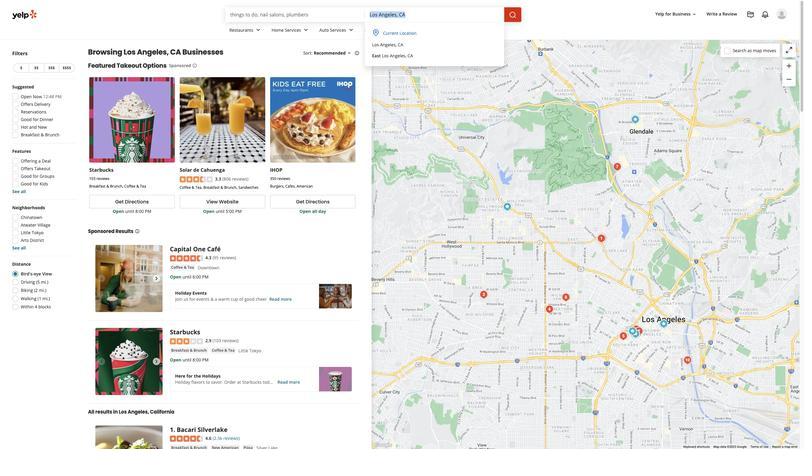 Task type: describe. For each thing, give the bounding box(es) containing it.
breakfast inside "starbucks 103 reviews breakfast & brunch, coffee & tea"
[[89, 184, 105, 189]]

view inside view website link
[[206, 199, 218, 206]]

starbucks 103 reviews breakfast & brunch, coffee & tea
[[89, 167, 146, 189]]

$$ button
[[29, 63, 44, 73]]

Find text field
[[230, 11, 360, 18]]

breakfast inside group
[[21, 132, 40, 138]]

bestia image
[[682, 355, 694, 367]]

home services link
[[267, 22, 315, 40]]

join
[[175, 297, 183, 303]]

24 chevron down v2 image
[[347, 26, 355, 34]]

open until 6:00 pm
[[170, 274, 209, 280]]

previous image for capital one café
[[98, 275, 105, 283]]

24 chevron down v2 image for home services
[[302, 26, 310, 34]]

within 4 blocks
[[21, 304, 51, 310]]

error
[[791, 446, 798, 449]]

biking
[[21, 288, 33, 294]]

for for dinner
[[33, 117, 39, 123]]

until left '6:00'
[[183, 274, 191, 280]]

solar de cahuenga
[[180, 167, 225, 174]]

breakfast & brunch inside button
[[171, 348, 207, 354]]

24 chevron down v2 image for restaurants
[[255, 26, 262, 34]]

2 good from the top
[[21, 174, 32, 179]]

to
[[206, 380, 210, 386]]

de
[[193, 167, 199, 174]]

los up featured takeout options
[[124, 47, 136, 57]]

tea for leftmost the coffee & tea link
[[188, 265, 194, 270]]

$$$$
[[63, 65, 71, 71]]

offering a deal
[[21, 158, 51, 164]]

$
[[20, 65, 22, 71]]

2.9 star rating image
[[170, 339, 203, 345]]

4.3 (95 reviews)
[[205, 255, 236, 261]]

atwater village
[[21, 223, 50, 228]]

directions for ihop
[[306, 199, 330, 206]]

brunch inside button
[[194, 348, 207, 354]]

and
[[29, 124, 37, 130]]

until up results
[[125, 209, 134, 215]]

mi.) for biking (2 mi.)
[[39, 288, 46, 294]]

delivery
[[34, 101, 50, 107]]

sort:
[[303, 50, 313, 56]]

0 horizontal spatial 8:00
[[135, 209, 144, 215]]

slurpin' ramen bar - los angeles image
[[543, 304, 556, 316]]

a for offering
[[38, 158, 41, 164]]

more link
[[360, 22, 389, 40]]

bottega louie image
[[633, 326, 645, 338]]

projects image
[[747, 11, 754, 18]]

4.3 star rating image
[[170, 256, 203, 262]]

report a map error
[[772, 446, 798, 449]]

use
[[763, 446, 769, 449]]

coffee & tea for leftmost the coffee & tea link
[[171, 265, 194, 270]]

driving (5 mi.)
[[21, 280, 48, 285]]

yelp for business button
[[653, 9, 699, 20]]

reservations
[[21, 109, 46, 115]]

los right "east"
[[382, 53, 389, 59]]

bird's-eye view
[[21, 271, 52, 277]]

in
[[113, 409, 118, 416]]

get directions link for ihop
[[270, 195, 356, 209]]

cahuenga
[[201, 167, 225, 174]]

4.6 star rating image
[[170, 436, 203, 443]]

browsing los angeles, ca businesses
[[88, 47, 223, 57]]

services for auto services
[[330, 27, 346, 33]]

cheer
[[256, 297, 267, 303]]

capital one café
[[170, 246, 221, 254]]

see all for arts
[[12, 245, 26, 251]]

4.6
[[205, 436, 211, 442]]

16 info v2 image for browsing los angeles, ca businesses
[[355, 51, 359, 56]]

view website link
[[180, 195, 265, 209]]

option group containing distance
[[10, 262, 76, 312]]

american
[[297, 184, 313, 189]]

eye
[[34, 271, 41, 277]]

yelp for business
[[656, 11, 691, 17]]

1 horizontal spatial 8:00
[[193, 358, 201, 363]]

.
[[173, 426, 175, 435]]

1 horizontal spatial of
[[760, 446, 763, 449]]

until left 5:00
[[216, 209, 225, 215]]

ethel m chocolates image
[[629, 114, 642, 126]]

capital one café link
[[170, 246, 221, 254]]

open left day
[[300, 209, 311, 215]]

$$
[[34, 65, 39, 71]]

tokyo inside group
[[32, 230, 44, 236]]

downtown
[[198, 265, 220, 271]]

google image
[[373, 442, 393, 450]]

2 vertical spatial 16 info v2 image
[[135, 229, 140, 234]]

for inside holiday events join us for events & a warm cup of good cheer read more
[[189, 297, 195, 303]]

open up results
[[113, 209, 124, 215]]

los right in
[[119, 409, 127, 416]]

search as map moves
[[733, 48, 776, 53]]

keyboard shortcuts button
[[683, 446, 710, 450]]

map
[[714, 446, 720, 449]]

warm
[[218, 297, 230, 303]]

breakfast down 3.3
[[203, 185, 220, 191]]

& inside holiday events join us for events & a warm cup of good cheer read more
[[211, 297, 214, 303]]

mi.) for driving (5 mi.)
[[41, 280, 48, 285]]

events
[[193, 291, 207, 296]]

& inside group
[[41, 132, 44, 138]]

good for groups
[[21, 174, 54, 179]]

map for error
[[785, 446, 791, 449]]

$ button
[[13, 63, 29, 73]]

5:00
[[226, 209, 234, 215]]

now
[[33, 94, 42, 100]]

a for report
[[782, 446, 784, 449]]

next image for capital one café
[[153, 275, 160, 283]]

more
[[365, 27, 375, 33]]

at
[[237, 380, 241, 386]]

for for groups
[[33, 174, 39, 179]]

3.3
[[215, 176, 221, 182]]

suggested
[[12, 84, 34, 90]]

ca for east los angeles, ca
[[408, 53, 413, 59]]

24 chevron down v2 image for more
[[376, 26, 384, 34]]

read inside 'here for the holidays holiday flavors to savor. order at starbucks today. read more'
[[278, 380, 288, 386]]

the
[[194, 374, 201, 380]]

sandwiches
[[238, 185, 259, 191]]

results
[[115, 228, 133, 235]]

reviews) for 4.3 (95 reviews)
[[220, 255, 236, 261]]

tea inside "starbucks 103 reviews breakfast & brunch, coffee & tea"
[[140, 184, 146, 189]]

holiday inside 'here for the holidays holiday flavors to savor. order at starbucks today. read more'
[[175, 380, 190, 386]]

auto
[[319, 27, 329, 33]]

terms of use
[[751, 446, 769, 449]]

see for arts
[[12, 245, 20, 251]]

arts
[[21, 238, 29, 244]]

east los angeles, ca
[[372, 53, 413, 59]]

morrison atwater village image
[[611, 161, 624, 173]]

offering
[[21, 158, 37, 164]]

(2.5k
[[213, 436, 222, 442]]

see all for good
[[12, 189, 26, 195]]

google
[[737, 446, 747, 449]]

1 horizontal spatial starbucks link
[[170, 329, 200, 337]]

4.3
[[205, 255, 211, 261]]

pine & crane image
[[596, 232, 609, 245]]

open until 5:00 pm
[[203, 209, 242, 215]]

ca for browsing los angeles, ca businesses
[[170, 47, 181, 57]]

mi.) for walking (1 mi.)
[[42, 296, 50, 302]]

(2.5k reviews) link
[[213, 436, 240, 442]]

0 vertical spatial brunch
[[45, 132, 60, 138]]

for for business
[[666, 11, 672, 17]]

(103
[[213, 338, 221, 344]]

yelp
[[656, 11, 664, 17]]

open left '6:00'
[[170, 274, 181, 280]]

1 horizontal spatial ca
[[398, 42, 403, 48]]

report a map error link
[[772, 446, 798, 449]]

starbucks for starbucks 103 reviews breakfast & brunch, coffee & tea
[[89, 167, 114, 174]]

filters
[[12, 50, 28, 57]]

get directions for starbucks
[[115, 199, 149, 206]]

see all button for good for kids
[[12, 189, 26, 195]]

solar de cahuenga link
[[180, 167, 225, 174]]

here for the holidays holiday flavors to savor. order at starbucks today. read more
[[175, 374, 300, 386]]

all
[[88, 409, 94, 416]]

more inside 'here for the holidays holiday flavors to savor. order at starbucks today. read more'
[[289, 380, 300, 386]]

tyler b. image
[[776, 8, 787, 19]]

all for atwater village
[[21, 245, 26, 251]]

coffee & tea button for the right the coffee & tea link
[[211, 348, 236, 354]]

reviews) right (2.5k at the bottom
[[223, 436, 240, 442]]

keyboard shortcuts
[[683, 446, 710, 449]]

website
[[219, 199, 239, 206]]

expand map image
[[786, 46, 793, 54]]

6:00
[[193, 274, 201, 280]]

0 horizontal spatial coffee & tea link
[[170, 265, 195, 271]]

slideshow element for starbucks
[[95, 329, 163, 396]]

holiday events join us for events & a warm cup of good cheer read more
[[175, 291, 292, 303]]

breakfast & brunch link
[[170, 348, 208, 354]]

village
[[37, 223, 50, 228]]

restaurants
[[229, 27, 253, 33]]

1 vertical spatial tokyo
[[249, 348, 261, 354]]

los angeles, ca link
[[368, 39, 499, 50]]

starbucks image
[[658, 318, 670, 331]]



Task type: vqa. For each thing, say whether or not it's contained in the screenshot.
It's got fresh strawberries, peaches, and kiwis on the top and layered inside the cake. It's so perfect. Light and refreshing. Not too sweet or rich…
no



Task type: locate. For each thing, give the bounding box(es) containing it.
get directions
[[115, 199, 149, 206], [296, 199, 330, 206]]

0 vertical spatial view
[[206, 199, 218, 206]]

2 get directions from the left
[[296, 199, 330, 206]]

breakfast & brunch button
[[170, 348, 208, 354]]

businesses
[[182, 47, 223, 57]]

1 vertical spatial more
[[289, 380, 300, 386]]

get directions link for starbucks
[[89, 195, 175, 209]]

0 horizontal spatial brunch,
[[110, 184, 123, 189]]

open inside group
[[21, 94, 32, 100]]

0 vertical spatial all
[[21, 189, 26, 195]]

good up good for kids
[[21, 174, 32, 179]]

for right yelp
[[666, 11, 672, 17]]

2 previous image from the top
[[98, 359, 105, 366]]

starbucks link up 2.9 star rating image
[[170, 329, 200, 337]]

cafes,
[[285, 184, 296, 189]]

0 vertical spatial offers
[[21, 101, 33, 107]]

starbucks inside 'here for the holidays holiday flavors to savor. order at starbucks today. read more'
[[242, 380, 262, 386]]

good for dinner
[[21, 117, 53, 123]]

breakfast & brunch
[[21, 132, 60, 138], [171, 348, 207, 354]]

0 horizontal spatial 24 chevron down v2 image
[[255, 26, 262, 34]]

open down breakfast & brunch button
[[170, 358, 181, 363]]

blocks
[[38, 304, 51, 310]]

see all down arts
[[12, 245, 26, 251]]

next image
[[153, 275, 160, 283], [153, 359, 160, 366]]

features
[[12, 149, 31, 154]]

0 horizontal spatial open until 8:00 pm
[[113, 209, 151, 215]]

reviews for starbucks
[[96, 176, 109, 182]]

sponsored left results
[[88, 228, 114, 235]]

a left deal at left
[[38, 158, 41, 164]]

view right eye
[[42, 271, 52, 277]]

3 24 chevron down v2 image from the left
[[376, 26, 384, 34]]

0 horizontal spatial coffee & tea
[[171, 265, 194, 270]]

1 vertical spatial offers
[[21, 166, 33, 172]]

more right today.
[[289, 380, 300, 386]]

ca
[[398, 42, 403, 48], [170, 47, 181, 57], [408, 53, 413, 59]]

los up "east"
[[372, 42, 379, 48]]

read right today.
[[278, 380, 288, 386]]

starbucks inside "starbucks 103 reviews breakfast & brunch, coffee & tea"
[[89, 167, 114, 174]]

0 vertical spatial see all
[[12, 189, 26, 195]]

directions
[[125, 199, 149, 206], [306, 199, 330, 206]]

1 vertical spatial all
[[312, 209, 317, 215]]

capital one café image
[[630, 328, 642, 341]]

2 offers from the top
[[21, 166, 33, 172]]

ihop link
[[270, 167, 282, 174]]

sponsored for sponsored results
[[88, 228, 114, 235]]

open until 8:00 pm down breakfast & brunch button
[[170, 358, 209, 363]]

a inside group
[[38, 158, 41, 164]]

0 vertical spatial more
[[281, 297, 292, 303]]

report
[[772, 446, 781, 449]]

offers for offers takeout
[[21, 166, 33, 172]]

previous image
[[98, 275, 105, 283], [98, 359, 105, 366]]

reviews inside ihop 350 reviews burgers, cafes, american
[[277, 176, 290, 182]]

all for offers takeout
[[21, 189, 26, 195]]

(2.5k reviews)
[[213, 436, 240, 442]]

open all day
[[300, 209, 326, 215]]

1 horizontal spatial little tokyo
[[238, 348, 261, 354]]

1 next image from the top
[[153, 275, 160, 283]]

2 directions from the left
[[306, 199, 330, 206]]

1 horizontal spatial 16 info v2 image
[[192, 63, 197, 68]]

capital
[[170, 246, 191, 254]]

0 vertical spatial coffee & tea button
[[170, 265, 195, 271]]

within
[[21, 304, 34, 310]]

2 get directions link from the left
[[270, 195, 356, 209]]

1 horizontal spatial breakfast & brunch
[[171, 348, 207, 354]]

1 vertical spatial open until 8:00 pm
[[170, 358, 209, 363]]

1 vertical spatial see all
[[12, 245, 26, 251]]

group containing features
[[10, 149, 76, 195]]

offers down offering
[[21, 166, 33, 172]]

little up arts
[[21, 230, 31, 236]]

coffee & tea button for leftmost the coffee & tea link
[[170, 265, 195, 271]]

2 next image from the top
[[153, 359, 160, 366]]

1 good from the top
[[21, 117, 32, 123]]

sponsored for sponsored
[[169, 63, 191, 68]]

café
[[207, 246, 221, 254]]

coffee & tea down 2.9 (103 reviews)
[[212, 348, 235, 354]]

option group
[[10, 262, 76, 312]]

of left use
[[760, 446, 763, 449]]

0 horizontal spatial sponsored
[[88, 228, 114, 235]]

get directions down "starbucks 103 reviews breakfast & brunch, coffee & tea"
[[115, 199, 149, 206]]

2 vertical spatial mi.)
[[42, 296, 50, 302]]

until
[[125, 209, 134, 215], [216, 209, 225, 215], [183, 274, 191, 280], [183, 358, 191, 363]]

24 chevron down v2 image inside home services link
[[302, 26, 310, 34]]

read right cheer
[[269, 297, 280, 303]]

holiday up us
[[175, 291, 191, 296]]

holiday inside holiday events join us for events & a warm cup of good cheer read more
[[175, 291, 191, 296]]

0 vertical spatial tea
[[140, 184, 146, 189]]

offers delivery
[[21, 101, 50, 107]]

1 vertical spatial starbucks
[[170, 329, 200, 337]]

of
[[239, 297, 243, 303], [760, 446, 763, 449]]

services for home services
[[285, 27, 301, 33]]

1 horizontal spatial sponsored
[[169, 63, 191, 68]]

little tokyo down 2.9 (103 reviews)
[[238, 348, 261, 354]]

0 horizontal spatial takeout
[[34, 166, 50, 172]]

1 vertical spatial brunch
[[194, 348, 207, 354]]

for down good for groups
[[33, 181, 39, 187]]

1 vertical spatial sponsored
[[88, 228, 114, 235]]

None field
[[230, 11, 360, 18], [370, 11, 499, 18], [370, 11, 499, 18]]

ca down 'location'
[[408, 53, 413, 59]]

see up distance
[[12, 245, 20, 251]]

walking
[[21, 296, 37, 302]]

map region
[[326, 12, 804, 450]]

good down good for groups
[[21, 181, 32, 187]]

a right report
[[782, 446, 784, 449]]

little tokyo up arts district
[[21, 230, 44, 236]]

angeles, down los angeles, ca
[[390, 53, 407, 59]]

deal
[[42, 158, 51, 164]]

coffee & tea for the right the coffee & tea link
[[212, 348, 235, 354]]

dinner
[[40, 117, 53, 123]]

view website
[[206, 199, 239, 206]]

reviews up burgers, on the left top of the page
[[277, 176, 290, 182]]

1 vertical spatial takeout
[[34, 166, 50, 172]]

0 vertical spatial starbucks
[[89, 167, 114, 174]]

1 vertical spatial 8:00
[[193, 358, 201, 363]]

a inside holiday events join us for events & a warm cup of good cheer read more
[[215, 297, 217, 303]]

1 vertical spatial next image
[[153, 359, 160, 366]]

24 chevron down v2 image inside restaurants link
[[255, 26, 262, 34]]

1 horizontal spatial coffee & tea link
[[211, 348, 236, 354]]

2 get from the left
[[296, 199, 304, 206]]

2 reviews from the left
[[277, 176, 290, 182]]

see all down good for kids
[[12, 189, 26, 195]]

1 vertical spatial slideshow element
[[95, 329, 163, 396]]

bacari silverlake image
[[595, 233, 608, 245]]

group
[[783, 60, 796, 87], [10, 84, 76, 140], [10, 149, 76, 195], [10, 205, 76, 252]]

0 vertical spatial 8:00
[[135, 209, 144, 215]]

2 horizontal spatial starbucks
[[242, 380, 262, 386]]

0 vertical spatial coffee & tea link
[[170, 265, 195, 271]]

(95
[[213, 255, 219, 261]]

2 horizontal spatial 24 chevron down v2 image
[[376, 26, 384, 34]]

0 horizontal spatial starbucks link
[[89, 167, 114, 174]]

for for kids
[[33, 181, 39, 187]]

write a review link
[[704, 9, 740, 20]]

(1
[[38, 296, 41, 302]]

for for the
[[187, 374, 193, 380]]

1 horizontal spatial reviews
[[277, 176, 290, 182]]

1 horizontal spatial little
[[238, 348, 248, 354]]

browsing
[[88, 47, 122, 57]]

1 vertical spatial little tokyo
[[238, 348, 261, 354]]

0 vertical spatial open until 8:00 pm
[[113, 209, 151, 215]]

for left the
[[187, 374, 193, 380]]

103
[[89, 176, 96, 182]]

ihop
[[270, 167, 282, 174]]

sponsored right options
[[169, 63, 191, 68]]

24 chevron down v2 image right restaurants
[[255, 26, 262, 34]]

breakfast down "and"
[[21, 132, 40, 138]]

2 vertical spatial all
[[21, 245, 26, 251]]

get for ihop
[[296, 199, 304, 206]]

coffee & tea button down 4.3 star rating image
[[170, 265, 195, 271]]

open
[[21, 94, 32, 100], [113, 209, 124, 215], [203, 209, 215, 215], [300, 209, 311, 215], [170, 274, 181, 280], [170, 358, 181, 363]]

0 vertical spatial slideshow element
[[95, 246, 163, 313]]

1 horizontal spatial brunch,
[[224, 185, 237, 191]]

search image
[[509, 11, 516, 19]]

tea
[[140, 184, 146, 189], [188, 265, 194, 270], [228, 348, 235, 354]]

2 horizontal spatial tea
[[228, 348, 235, 354]]

1 slideshow element from the top
[[95, 246, 163, 313]]

good
[[244, 297, 255, 303]]

breakfast & brunch down 2.9 star rating image
[[171, 348, 207, 354]]

open down view website
[[203, 209, 215, 215]]

day
[[318, 209, 326, 215]]

1 vertical spatial view
[[42, 271, 52, 277]]

brunch down the 2.9
[[194, 348, 207, 354]]

slideshow element for capital one café
[[95, 246, 163, 313]]

None search field
[[225, 7, 523, 22]]

1 horizontal spatial services
[[330, 27, 346, 33]]

brunch, inside "starbucks 103 reviews breakfast & brunch, coffee & tea"
[[110, 184, 123, 189]]

fixins soul kitchen - los angeles image
[[617, 331, 630, 343]]

1 horizontal spatial map
[[785, 446, 791, 449]]

reviews) up "sandwiches"
[[232, 176, 248, 182]]

services right "home"
[[285, 27, 301, 33]]

0 vertical spatial read
[[269, 297, 280, 303]]

(2
[[34, 288, 38, 294]]

starbucks link up 103
[[89, 167, 114, 174]]

1 horizontal spatial open until 8:00 pm
[[170, 358, 209, 363]]

0 horizontal spatial tea
[[140, 184, 146, 189]]

offers for offers delivery
[[21, 101, 33, 107]]

coffee & tea link down 4.3 star rating image
[[170, 265, 195, 271]]

angeles, right in
[[128, 409, 149, 416]]

breakfast down 103
[[89, 184, 105, 189]]

0 horizontal spatial services
[[285, 27, 301, 33]]

2 see from the top
[[12, 245, 20, 251]]

24 chevron down v2 image left auto
[[302, 26, 310, 34]]

little down 2.9 (103 reviews)
[[238, 348, 248, 354]]

groups
[[40, 174, 54, 179]]

open down suggested
[[21, 94, 32, 100]]

1 vertical spatial map
[[785, 446, 791, 449]]

reviews for ihop
[[277, 176, 290, 182]]

starbucks up 2.9 star rating image
[[170, 329, 200, 337]]

map for moves
[[753, 48, 762, 53]]

16 info v2 image left "east"
[[355, 51, 359, 56]]

zoom in image
[[786, 62, 793, 70]]

1 horizontal spatial directions
[[306, 199, 330, 206]]

all
[[21, 189, 26, 195], [312, 209, 317, 215], [21, 245, 26, 251]]

group containing neighborhoods
[[10, 205, 76, 252]]

ca left businesses
[[170, 47, 181, 57]]

republique image
[[478, 289, 490, 301]]

terms of use link
[[751, 446, 769, 449]]

16 info v2 image down businesses
[[192, 63, 197, 68]]

2 services from the left
[[330, 27, 346, 33]]

16 info v2 image
[[355, 51, 359, 56], [192, 63, 197, 68], [135, 229, 140, 234]]

get directions up the open all day
[[296, 199, 330, 206]]

sponsored results
[[88, 228, 133, 235]]

until down breakfast & brunch link
[[183, 358, 191, 363]]

2 slideshow element from the top
[[95, 329, 163, 396]]

1 offers from the top
[[21, 101, 33, 107]]

see all button for arts district
[[12, 245, 26, 251]]

little inside group
[[21, 230, 31, 236]]

brunch down new
[[45, 132, 60, 138]]

open now 12:48 pm
[[21, 94, 62, 100]]

directions for starbucks
[[125, 199, 149, 206]]

see for good
[[12, 189, 20, 195]]

see all button down arts
[[12, 245, 26, 251]]

1 horizontal spatial view
[[206, 199, 218, 206]]

1 vertical spatial see all button
[[12, 245, 26, 251]]

24 chevron down v2 image
[[255, 26, 262, 34], [302, 26, 310, 34], [376, 26, 384, 34]]

& inside button
[[190, 348, 193, 354]]

reviews inside "starbucks 103 reviews breakfast & brunch, coffee & tea"
[[96, 176, 109, 182]]

2 horizontal spatial ca
[[408, 53, 413, 59]]

see up 'neighborhoods'
[[12, 189, 20, 195]]

map right 'as' at the right top of the page
[[753, 48, 762, 53]]

bacari
[[177, 426, 196, 435]]

starbucks up 103
[[89, 167, 114, 174]]

©2023
[[727, 446, 736, 449]]

coffee inside "starbucks 103 reviews breakfast & brunch, coffee & tea"
[[124, 184, 135, 189]]

map data ©2023 google
[[714, 446, 747, 449]]

1 vertical spatial mi.)
[[39, 288, 46, 294]]

reviews) for 2.9 (103 reviews)
[[222, 338, 239, 344]]

ihop 350 reviews burgers, cafes, american
[[270, 167, 313, 189]]

breakfast down 2.9 star rating image
[[171, 348, 189, 354]]

1
[[170, 426, 173, 435]]

coffee & tea down 4.3 star rating image
[[171, 265, 194, 270]]

1 get directions link from the left
[[89, 195, 175, 209]]

a for write
[[719, 11, 722, 17]]

featured
[[88, 61, 115, 70]]

1 get from the left
[[115, 199, 124, 206]]

view up open until 5:00 pm
[[206, 199, 218, 206]]

0 vertical spatial previous image
[[98, 275, 105, 283]]

0 vertical spatial 16 info v2 image
[[355, 51, 359, 56]]

a left warm
[[215, 297, 217, 303]]

1 horizontal spatial get directions
[[296, 199, 330, 206]]

1 see all from the top
[[12, 189, 26, 195]]

sponsored
[[169, 63, 191, 68], [88, 228, 114, 235]]

angeles,
[[380, 42, 397, 48], [137, 47, 169, 57], [390, 53, 407, 59], [128, 409, 149, 416]]

1 horizontal spatial 24 chevron down v2 image
[[302, 26, 310, 34]]

offers takeout
[[21, 166, 50, 172]]

$$$ button
[[44, 63, 59, 73]]

keyboard
[[683, 446, 696, 449]]

1 holiday from the top
[[175, 291, 191, 296]]

brunch, for coffee
[[224, 185, 237, 191]]

0 vertical spatial map
[[753, 48, 762, 53]]

tea,
[[195, 185, 202, 191]]

2 see all from the top
[[12, 245, 26, 251]]

tea for the right the coffee & tea link
[[228, 348, 235, 354]]

16 info v2 image right results
[[135, 229, 140, 234]]

takeout down deal at left
[[34, 166, 50, 172]]

services left 24 chevron down v2 icon
[[330, 27, 346, 33]]

get up the open all day
[[296, 199, 304, 206]]

0 vertical spatial little
[[21, 230, 31, 236]]

0 vertical spatial see
[[12, 189, 20, 195]]

get directions link
[[89, 195, 175, 209], [270, 195, 356, 209]]

1 vertical spatial tea
[[188, 265, 194, 270]]

for right us
[[189, 297, 195, 303]]

slideshow element
[[95, 246, 163, 313], [95, 329, 163, 396]]

2 holiday from the top
[[175, 380, 190, 386]]

california
[[150, 409, 174, 416]]

1 vertical spatial coffee & tea
[[212, 348, 235, 354]]

1 24 chevron down v2 image from the left
[[255, 26, 262, 34]]

0 horizontal spatial directions
[[125, 199, 149, 206]]

0 horizontal spatial breakfast & brunch
[[21, 132, 60, 138]]

takeout for featured
[[117, 61, 142, 70]]

get for starbucks
[[115, 199, 124, 206]]

1 get directions from the left
[[115, 199, 149, 206]]

savor.
[[211, 380, 223, 386]]

starbucks for starbucks
[[170, 329, 200, 337]]

holidays
[[202, 374, 221, 380]]

little tokyo inside group
[[21, 230, 44, 236]]

cup
[[231, 297, 238, 303]]

coffee & tea button down 2.9 (103 reviews)
[[211, 348, 236, 354]]

more right cheer
[[281, 297, 292, 303]]

all left day
[[312, 209, 317, 215]]

Near text field
[[370, 11, 499, 18]]

reviews) for 3.3 (806 reviews)
[[232, 176, 248, 182]]

brunch, for starbucks
[[110, 184, 123, 189]]

starbucks link
[[89, 167, 114, 174], [170, 329, 200, 337]]

solar
[[180, 167, 192, 174]]

breakfast inside button
[[171, 348, 189, 354]]

1 see from the top
[[12, 189, 20, 195]]

ihop image
[[627, 326, 639, 338]]

kids
[[40, 181, 48, 187]]

16 info v2 image for featured takeout options
[[192, 63, 197, 68]]

get directions for ihop
[[296, 199, 330, 206]]

1 see all button from the top
[[12, 189, 26, 195]]

coffee & tea, breakfast & brunch, sandwiches
[[180, 185, 259, 191]]

takeout for offers
[[34, 166, 50, 172]]

for inside button
[[666, 11, 672, 17]]

get directions link down american
[[270, 195, 356, 209]]

2.9
[[205, 338, 211, 344]]

0 horizontal spatial little
[[21, 230, 31, 236]]

open until 8:00 pm up results
[[113, 209, 151, 215]]

1 vertical spatial coffee & tea link
[[211, 348, 236, 354]]

all down arts
[[21, 245, 26, 251]]

coffee & tea
[[171, 265, 194, 270], [212, 348, 235, 354]]

see all
[[12, 189, 26, 195], [12, 245, 26, 251]]

here
[[175, 374, 185, 380]]

business categories element
[[225, 22, 787, 40]]

los
[[372, 42, 379, 48], [124, 47, 136, 57], [382, 53, 389, 59], [119, 409, 127, 416]]

user actions element
[[651, 8, 796, 45]]

mi.) right (5
[[41, 280, 48, 285]]

0 vertical spatial see all button
[[12, 189, 26, 195]]

previous image for starbucks
[[98, 359, 105, 366]]

24 chevron down v2 image right the more
[[376, 26, 384, 34]]

get directions link down "starbucks 103 reviews breakfast & brunch, coffee & tea"
[[89, 195, 175, 209]]

solar de cahuenga image
[[501, 201, 514, 213]]

1 vertical spatial holiday
[[175, 380, 190, 386]]

good up hot on the left top of the page
[[21, 117, 32, 123]]

group containing suggested
[[10, 84, 76, 140]]

1 vertical spatial previous image
[[98, 359, 105, 366]]

good
[[21, 117, 32, 123], [21, 174, 32, 179], [21, 181, 32, 187]]

1 horizontal spatial get
[[296, 199, 304, 206]]

more inside holiday events join us for events & a warm cup of good cheer read more
[[281, 297, 292, 303]]

0 horizontal spatial view
[[42, 271, 52, 277]]

350
[[270, 176, 276, 182]]

4.6 link
[[205, 436, 211, 442]]

neighborhoods
[[12, 205, 45, 211]]

24 marker v2 image
[[372, 29, 379, 36]]

3 good from the top
[[21, 181, 32, 187]]

0 horizontal spatial little tokyo
[[21, 230, 44, 236]]

holiday down here
[[175, 380, 190, 386]]

reviews) right (103
[[222, 338, 239, 344]]

angeles, up options
[[137, 47, 169, 57]]

takeout
[[117, 61, 142, 70], [34, 166, 50, 172]]

none field find
[[230, 11, 360, 18]]

of right cup
[[239, 297, 243, 303]]

1 previous image from the top
[[98, 275, 105, 283]]

search
[[733, 48, 747, 53]]

takeout left options
[[117, 61, 142, 70]]

hangari kalguksu image
[[560, 292, 572, 304]]

1 horizontal spatial coffee & tea
[[212, 348, 235, 354]]

coffee & tea link down 2.9 (103 reviews)
[[211, 348, 236, 354]]

joey dtla image
[[630, 324, 643, 336]]

0 horizontal spatial 16 info v2 image
[[135, 229, 140, 234]]

  text field
[[370, 11, 499, 18]]

bacari silverlake link
[[177, 426, 228, 435]]

notifications image
[[762, 11, 769, 18]]

1 horizontal spatial tea
[[188, 265, 194, 270]]

for up the hot and new
[[33, 117, 39, 123]]

get down "starbucks 103 reviews breakfast & brunch, coffee & tea"
[[115, 199, 124, 206]]

0 horizontal spatial get directions link
[[89, 195, 175, 209]]

angeles, up "east los angeles, ca"
[[380, 42, 397, 48]]

0 horizontal spatial get
[[115, 199, 124, 206]]

0 vertical spatial holiday
[[175, 291, 191, 296]]

0 vertical spatial next image
[[153, 275, 160, 283]]

good for good for groups
[[21, 181, 32, 187]]

2 24 chevron down v2 image from the left
[[302, 26, 310, 34]]

16 chevron down v2 image
[[692, 12, 697, 17]]

terms
[[751, 446, 759, 449]]

24 chevron down v2 image inside "more" link
[[376, 26, 384, 34]]

next image for starbucks
[[153, 359, 160, 366]]

1 services from the left
[[285, 27, 301, 33]]

of inside holiday events join us for events & a warm cup of good cheer read more
[[239, 297, 243, 303]]

1 vertical spatial little
[[238, 348, 248, 354]]

0 horizontal spatial ca
[[170, 47, 181, 57]]

1 directions from the left
[[125, 199, 149, 206]]

open until 8:00 pm
[[113, 209, 151, 215], [170, 358, 209, 363]]

flavors
[[191, 380, 205, 386]]

1 horizontal spatial tokyo
[[249, 348, 261, 354]]

offers up the reservations
[[21, 101, 33, 107]]

reviews) right (95
[[220, 255, 236, 261]]

0 horizontal spatial get directions
[[115, 199, 149, 206]]

mi.) right (2
[[39, 288, 46, 294]]

(806
[[222, 176, 231, 182]]

0 vertical spatial coffee & tea
[[171, 265, 194, 270]]

for inside 'here for the holidays holiday flavors to savor. order at starbucks today. read more'
[[187, 374, 193, 380]]

2 see all button from the top
[[12, 245, 26, 251]]

atwater
[[21, 223, 36, 228]]

zoom out image
[[786, 76, 793, 83]]

0 vertical spatial starbucks link
[[89, 167, 114, 174]]

2 vertical spatial tea
[[228, 348, 235, 354]]

services
[[285, 27, 301, 33], [330, 27, 346, 33]]

1 reviews from the left
[[96, 176, 109, 182]]

0 vertical spatial breakfast & brunch
[[21, 132, 60, 138]]

auto services
[[319, 27, 346, 33]]

2 vertical spatial good
[[21, 181, 32, 187]]

a right write
[[719, 11, 722, 17]]

read inside holiday events join us for events & a warm cup of good cheer read more
[[269, 297, 280, 303]]

location
[[400, 30, 417, 36]]

good for reservations
[[21, 117, 32, 123]]

ca down current location
[[398, 42, 403, 48]]

3.3 star rating image
[[180, 177, 213, 183]]

1 horizontal spatial takeout
[[117, 61, 142, 70]]

starbucks right at
[[242, 380, 262, 386]]

takeout inside group
[[34, 166, 50, 172]]

view
[[206, 199, 218, 206], [42, 271, 52, 277]]

0 vertical spatial tokyo
[[32, 230, 44, 236]]



